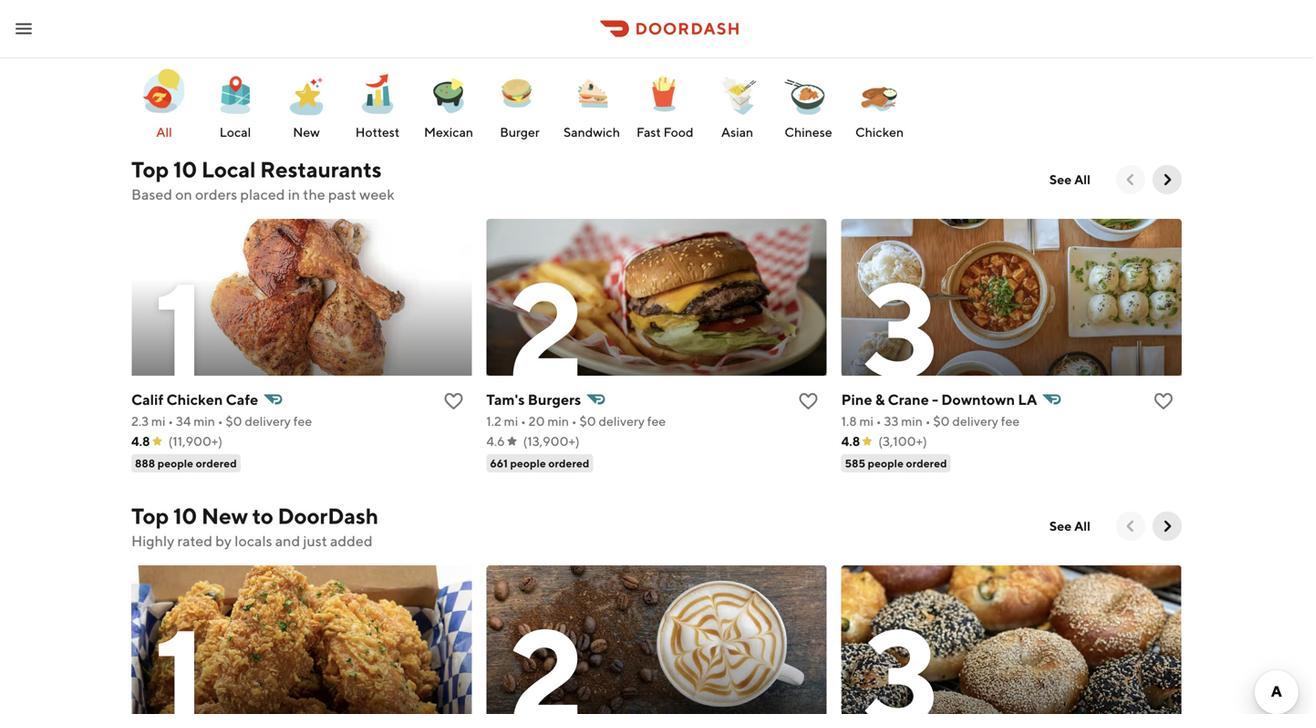 Task type: describe. For each thing, give the bounding box(es) containing it.
people for 1
[[158, 457, 193, 470]]

20
[[529, 414, 545, 429]]

min for 2
[[547, 414, 569, 429]]

by
[[215, 532, 232, 549]]

in
[[288, 186, 300, 203]]

local inside the top 10 local restaurants based on orders placed in the past week
[[201, 156, 256, 182]]

asian
[[721, 124, 753, 140]]

ordered for 2
[[548, 457, 589, 470]]

previous button of carousel image for top 10 local restaurants
[[1122, 171, 1140, 189]]

10 for local
[[173, 156, 197, 182]]

people for 2
[[510, 457, 546, 470]]

4.8 for 3
[[841, 434, 860, 449]]

open menu image
[[13, 18, 35, 40]]

food
[[664, 124, 694, 140]]

(3,100+)
[[878, 434, 927, 449]]

fee for 1
[[293, 414, 312, 429]]

highly
[[131, 532, 174, 549]]

and
[[275, 532, 300, 549]]

hottest
[[355, 124, 400, 140]]

past
[[328, 186, 357, 203]]

based
[[131, 186, 172, 203]]

delivery for 3
[[952, 414, 998, 429]]

1 • from the left
[[168, 414, 173, 429]]

fee for 3
[[1001, 414, 1020, 429]]

click to add this store to your saved list image
[[798, 390, 819, 412]]

1.8 mi • 33 min • $​0 delivery fee
[[841, 414, 1020, 429]]

0 vertical spatial new
[[293, 124, 320, 140]]

doordash
[[278, 503, 378, 529]]

$​0 for 2
[[579, 414, 596, 429]]

0 vertical spatial chicken
[[855, 124, 904, 140]]

chinese
[[785, 124, 832, 140]]

added
[[330, 532, 373, 549]]

fast food
[[636, 124, 694, 140]]

see all button for top 10 local restaurants
[[1038, 165, 1102, 194]]

delivery for 2
[[599, 414, 645, 429]]

fast
[[636, 124, 661, 140]]

3
[[864, 251, 936, 405]]

downtown
[[941, 391, 1015, 408]]

mi for 1
[[151, 414, 165, 429]]

888
[[135, 457, 155, 470]]

888 people ordered
[[135, 457, 237, 470]]

$​0 for 1
[[226, 414, 242, 429]]

585
[[845, 457, 865, 470]]

burger
[[500, 124, 540, 140]]



Task type: locate. For each thing, give the bounding box(es) containing it.
1.8
[[841, 414, 857, 429]]

calif
[[131, 391, 163, 408]]

0 vertical spatial next button of carousel image
[[1158, 171, 1176, 189]]

10 up rated
[[173, 503, 197, 529]]

2 $​0 from the left
[[579, 414, 596, 429]]

delivery down cafe
[[245, 414, 291, 429]]

2 mi from the left
[[504, 414, 518, 429]]

1 horizontal spatial fee
[[647, 414, 666, 429]]

see all button for top 10 new to doordash
[[1038, 512, 1102, 541]]

new
[[293, 124, 320, 140], [201, 503, 248, 529]]

all
[[156, 124, 172, 140], [1074, 172, 1091, 187], [1074, 518, 1091, 533]]

661
[[490, 457, 508, 470]]

0 vertical spatial previous button of carousel image
[[1122, 171, 1140, 189]]

burgers
[[528, 391, 581, 408]]

3 fee from the left
[[1001, 414, 1020, 429]]

0 horizontal spatial ordered
[[196, 457, 237, 470]]

2 horizontal spatial fee
[[1001, 414, 1020, 429]]

top 10 local restaurants based on orders placed in the past week
[[131, 156, 395, 203]]

mi right 2.3
[[151, 414, 165, 429]]

1 vertical spatial local
[[201, 156, 256, 182]]

2 horizontal spatial ordered
[[906, 457, 947, 470]]

1 vertical spatial see all button
[[1038, 512, 1102, 541]]

0 horizontal spatial fee
[[293, 414, 312, 429]]

click to add this store to your saved list image for 1
[[443, 390, 464, 412]]

pine & crane - downtown la
[[841, 391, 1037, 408]]

2 horizontal spatial min
[[901, 414, 923, 429]]

1 vertical spatial 10
[[173, 503, 197, 529]]

1 vertical spatial new
[[201, 503, 248, 529]]

2 • from the left
[[218, 414, 223, 429]]

restaurants
[[260, 156, 382, 182]]

1 horizontal spatial ordered
[[548, 457, 589, 470]]

previous button of carousel image for top 10 new to doordash
[[1122, 517, 1140, 535]]

min for 1
[[194, 414, 215, 429]]

see all for top 10 new to doordash
[[1049, 518, 1091, 533]]

new up "restaurants"
[[293, 124, 320, 140]]

all for top 10 local restaurants
[[1074, 172, 1091, 187]]

see all
[[1049, 172, 1091, 187], [1049, 518, 1091, 533]]

people down (3,100+)
[[868, 457, 904, 470]]

see all for top 10 local restaurants
[[1049, 172, 1091, 187]]

0 vertical spatial see
[[1049, 172, 1072, 187]]

0 vertical spatial all
[[156, 124, 172, 140]]

• down pine & crane - downtown la
[[925, 414, 931, 429]]

sandwich
[[564, 124, 620, 140]]

top up based
[[131, 156, 169, 182]]

pine
[[841, 391, 872, 408]]

33
[[884, 414, 899, 429]]

top inside the top 10 local restaurants based on orders placed in the past week
[[131, 156, 169, 182]]

ordered down (13,900+)
[[548, 457, 589, 470]]

2.3 mi • 34 min • $​0 delivery fee
[[131, 414, 312, 429]]

ordered down (3,100+)
[[906, 457, 947, 470]]

mi right 1.2
[[504, 414, 518, 429]]

1 horizontal spatial click to add this store to your saved list image
[[1153, 390, 1174, 412]]

&
[[875, 391, 885, 408]]

1 next button of carousel image from the top
[[1158, 171, 1176, 189]]

3 $​0 from the left
[[933, 414, 950, 429]]

orders
[[195, 186, 237, 203]]

0 vertical spatial see all button
[[1038, 165, 1102, 194]]

2 vertical spatial all
[[1074, 518, 1091, 533]]

4.8 down 2.3
[[131, 434, 150, 449]]

1 horizontal spatial min
[[547, 414, 569, 429]]

0 horizontal spatial min
[[194, 414, 215, 429]]

3 delivery from the left
[[952, 414, 998, 429]]

tam's burgers
[[486, 391, 581, 408]]

1 vertical spatial chicken
[[166, 391, 223, 408]]

2
[[509, 251, 582, 405]]

3 people from the left
[[868, 457, 904, 470]]

2 10 from the top
[[173, 503, 197, 529]]

• up the (11,900+)
[[218, 414, 223, 429]]

$​0 down the burgers
[[579, 414, 596, 429]]

(11,900+)
[[168, 434, 223, 449]]

next button of carousel image for top 10 local restaurants
[[1158, 171, 1176, 189]]

placed
[[240, 186, 285, 203]]

2 horizontal spatial mi
[[859, 414, 874, 429]]

0 horizontal spatial people
[[158, 457, 193, 470]]

6 • from the left
[[925, 414, 931, 429]]

2.3
[[131, 414, 149, 429]]

1 fee from the left
[[293, 414, 312, 429]]

1 horizontal spatial people
[[510, 457, 546, 470]]

3 mi from the left
[[859, 414, 874, 429]]

1
[[153, 251, 203, 405]]

•
[[168, 414, 173, 429], [218, 414, 223, 429], [521, 414, 526, 429], [572, 414, 577, 429], [876, 414, 882, 429], [925, 414, 931, 429]]

people down the (11,900+)
[[158, 457, 193, 470]]

click to add this store to your saved list image
[[443, 390, 464, 412], [1153, 390, 1174, 412]]

chicken
[[855, 124, 904, 140], [166, 391, 223, 408]]

2 click to add this store to your saved list image from the left
[[1153, 390, 1174, 412]]

1 vertical spatial next button of carousel image
[[1158, 517, 1176, 535]]

1 10 from the top
[[173, 156, 197, 182]]

on
[[175, 186, 192, 203]]

-
[[932, 391, 938, 408]]

delivery right "20"
[[599, 414, 645, 429]]

585 people ordered
[[845, 457, 947, 470]]

see for top 10 local restaurants
[[1049, 172, 1072, 187]]

3 ordered from the left
[[906, 457, 947, 470]]

5 • from the left
[[876, 414, 882, 429]]

2 top from the top
[[131, 503, 169, 529]]

the
[[303, 186, 325, 203]]

see for top 10 new to doordash
[[1049, 518, 1072, 533]]

3 min from the left
[[901, 414, 923, 429]]

• left 34
[[168, 414, 173, 429]]

min up (13,900+)
[[547, 414, 569, 429]]

$​0
[[226, 414, 242, 429], [579, 414, 596, 429], [933, 414, 950, 429]]

calif chicken cafe
[[131, 391, 258, 408]]

1 see all from the top
[[1049, 172, 1091, 187]]

10 inside top 10 new to doordash highly rated by locals and just added
[[173, 503, 197, 529]]

people right 661
[[510, 457, 546, 470]]

rated
[[177, 532, 212, 549]]

1 horizontal spatial chicken
[[855, 124, 904, 140]]

min right 33
[[901, 414, 923, 429]]

1 see all button from the top
[[1038, 165, 1102, 194]]

1.2 mi • 20 min • $​0 delivery fee
[[486, 414, 666, 429]]

0 vertical spatial see all
[[1049, 172, 1091, 187]]

see all button
[[1038, 165, 1102, 194], [1038, 512, 1102, 541]]

2 people from the left
[[510, 457, 546, 470]]

top inside top 10 new to doordash highly rated by locals and just added
[[131, 503, 169, 529]]

1 top from the top
[[131, 156, 169, 182]]

1 see from the top
[[1049, 172, 1072, 187]]

4.6
[[486, 434, 505, 449]]

1 horizontal spatial delivery
[[599, 414, 645, 429]]

$​0 down pine & crane - downtown la
[[933, 414, 950, 429]]

0 horizontal spatial new
[[201, 503, 248, 529]]

la
[[1018, 391, 1037, 408]]

0 vertical spatial top
[[131, 156, 169, 182]]

ordered down the (11,900+)
[[196, 457, 237, 470]]

2 horizontal spatial people
[[868, 457, 904, 470]]

3 • from the left
[[521, 414, 526, 429]]

tam's
[[486, 391, 525, 408]]

just
[[303, 532, 327, 549]]

fee
[[293, 414, 312, 429], [647, 414, 666, 429], [1001, 414, 1020, 429]]

next button of carousel image
[[1158, 171, 1176, 189], [1158, 517, 1176, 535]]

0 horizontal spatial $​0
[[226, 414, 242, 429]]

mi for 3
[[859, 414, 874, 429]]

1 click to add this store to your saved list image from the left
[[443, 390, 464, 412]]

1 vertical spatial see
[[1049, 518, 1072, 533]]

(13,900+)
[[523, 434, 580, 449]]

1 horizontal spatial new
[[293, 124, 320, 140]]

2 4.8 from the left
[[841, 434, 860, 449]]

1 previous button of carousel image from the top
[[1122, 171, 1140, 189]]

1 mi from the left
[[151, 414, 165, 429]]

1 horizontal spatial $​0
[[579, 414, 596, 429]]

1 4.8 from the left
[[131, 434, 150, 449]]

min
[[194, 414, 215, 429], [547, 414, 569, 429], [901, 414, 923, 429]]

to
[[252, 503, 273, 529]]

1 ordered from the left
[[196, 457, 237, 470]]

1.2
[[486, 414, 501, 429]]

previous button of carousel image
[[1122, 171, 1140, 189], [1122, 517, 1140, 535]]

10 for new
[[173, 503, 197, 529]]

people
[[158, 457, 193, 470], [510, 457, 546, 470], [868, 457, 904, 470]]

2 delivery from the left
[[599, 414, 645, 429]]

10
[[173, 156, 197, 182], [173, 503, 197, 529]]

0 horizontal spatial mi
[[151, 414, 165, 429]]

delivery down downtown
[[952, 414, 998, 429]]

0 vertical spatial local
[[220, 124, 251, 140]]

fee for 2
[[647, 414, 666, 429]]

2 horizontal spatial delivery
[[952, 414, 998, 429]]

0 horizontal spatial click to add this store to your saved list image
[[443, 390, 464, 412]]

1 min from the left
[[194, 414, 215, 429]]

mi
[[151, 414, 165, 429], [504, 414, 518, 429], [859, 414, 874, 429]]

top up highly at the left bottom
[[131, 503, 169, 529]]

$​0 down cafe
[[226, 414, 242, 429]]

all for top 10 new to doordash
[[1074, 518, 1091, 533]]

local up orders
[[201, 156, 256, 182]]

1 vertical spatial see all
[[1049, 518, 1091, 533]]

4.8 down 1.8
[[841, 434, 860, 449]]

2 fee from the left
[[647, 414, 666, 429]]

delivery
[[245, 414, 291, 429], [599, 414, 645, 429], [952, 414, 998, 429]]

34
[[176, 414, 191, 429]]

top for top 10 new to doordash
[[131, 503, 169, 529]]

ordered for 3
[[906, 457, 947, 470]]

1 vertical spatial previous button of carousel image
[[1122, 517, 1140, 535]]

2 see from the top
[[1049, 518, 1072, 533]]

0 horizontal spatial chicken
[[166, 391, 223, 408]]

2 previous button of carousel image from the top
[[1122, 517, 1140, 535]]

4.8 for 1
[[131, 434, 150, 449]]

ordered for 1
[[196, 457, 237, 470]]

top for top 10 local restaurants
[[131, 156, 169, 182]]

1 vertical spatial all
[[1074, 172, 1091, 187]]

0 vertical spatial 10
[[173, 156, 197, 182]]

1 $​0 from the left
[[226, 414, 242, 429]]

2 see all from the top
[[1049, 518, 1091, 533]]

chicken right chinese
[[855, 124, 904, 140]]

crane
[[888, 391, 929, 408]]

mi right 1.8
[[859, 414, 874, 429]]

new up by
[[201, 503, 248, 529]]

mi for 2
[[504, 414, 518, 429]]

people for 3
[[868, 457, 904, 470]]

• down the burgers
[[572, 414, 577, 429]]

top
[[131, 156, 169, 182], [131, 503, 169, 529]]

2 see all button from the top
[[1038, 512, 1102, 541]]

cafe
[[226, 391, 258, 408]]

top 10 new to doordash highly rated by locals and just added
[[131, 503, 378, 549]]

0 horizontal spatial 4.8
[[131, 434, 150, 449]]

mexican
[[424, 124, 473, 140]]

next button of carousel image for top 10 new to doordash
[[1158, 517, 1176, 535]]

click to add this store to your saved list image for 3
[[1153, 390, 1174, 412]]

1 vertical spatial top
[[131, 503, 169, 529]]

1 delivery from the left
[[245, 414, 291, 429]]

• left "20"
[[521, 414, 526, 429]]

min right 34
[[194, 414, 215, 429]]

1 people from the left
[[158, 457, 193, 470]]

4.8
[[131, 434, 150, 449], [841, 434, 860, 449]]

locals
[[235, 532, 272, 549]]

10 inside the top 10 local restaurants based on orders placed in the past week
[[173, 156, 197, 182]]

see
[[1049, 172, 1072, 187], [1049, 518, 1072, 533]]

0 horizontal spatial delivery
[[245, 414, 291, 429]]

ordered
[[196, 457, 237, 470], [548, 457, 589, 470], [906, 457, 947, 470]]

local up the top 10 local restaurants based on orders placed in the past week
[[220, 124, 251, 140]]

1 horizontal spatial 4.8
[[841, 434, 860, 449]]

$​0 for 3
[[933, 414, 950, 429]]

local
[[220, 124, 251, 140], [201, 156, 256, 182]]

week
[[359, 186, 395, 203]]

2 ordered from the left
[[548, 457, 589, 470]]

661 people ordered
[[490, 457, 589, 470]]

min for 3
[[901, 414, 923, 429]]

2 horizontal spatial $​0
[[933, 414, 950, 429]]

4 • from the left
[[572, 414, 577, 429]]

new inside top 10 new to doordash highly rated by locals and just added
[[201, 503, 248, 529]]

2 min from the left
[[547, 414, 569, 429]]

chicken up 34
[[166, 391, 223, 408]]

10 up on
[[173, 156, 197, 182]]

1 horizontal spatial mi
[[504, 414, 518, 429]]

2 next button of carousel image from the top
[[1158, 517, 1176, 535]]

• left 33
[[876, 414, 882, 429]]

delivery for 1
[[245, 414, 291, 429]]



Task type: vqa. For each thing, say whether or not it's contained in the screenshot.
(1,100+) to the top
no



